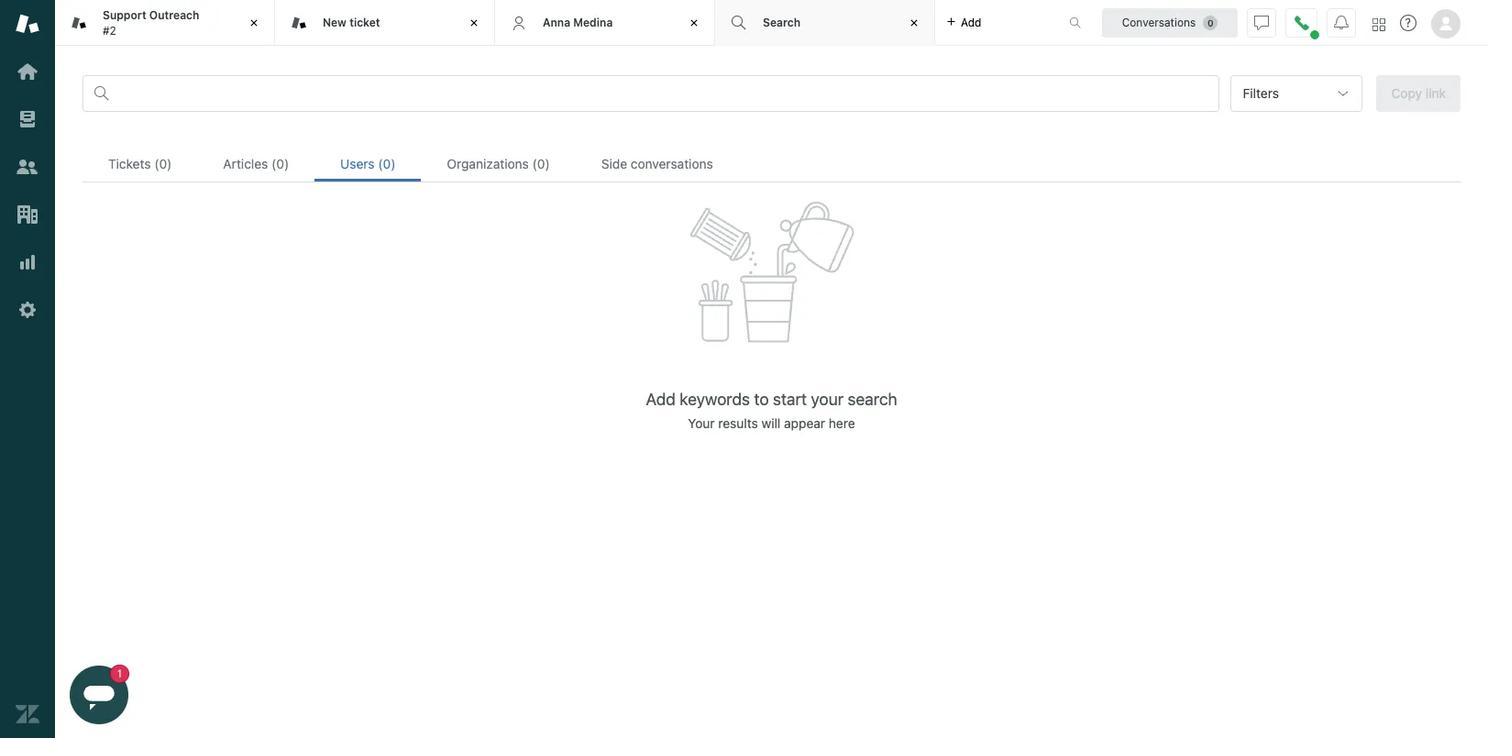Task type: vqa. For each thing, say whether or not it's contained in the screenshot.
conversations Button
yes



Task type: describe. For each thing, give the bounding box(es) containing it.
tab containing support outreach
[[55, 0, 275, 46]]

#2
[[103, 23, 116, 37]]

search
[[848, 390, 897, 409]]

search tab
[[715, 0, 935, 46]]

(0) for users (0)
[[378, 156, 396, 171]]

tab list containing tickets (0)
[[83, 146, 1461, 182]]

(0) for articles (0)
[[271, 156, 289, 171]]

here
[[829, 416, 855, 431]]

filters button
[[1231, 75, 1363, 112]]

zendesk products image
[[1373, 18, 1385, 31]]

conversations
[[1122, 15, 1196, 29]]

conversations
[[631, 156, 713, 171]]

organizations (0) tab
[[421, 146, 576, 182]]

get help image
[[1400, 15, 1417, 31]]

views image
[[16, 107, 39, 131]]

anna
[[543, 15, 570, 29]]

to
[[754, 390, 769, 409]]

keywords
[[680, 390, 750, 409]]

organizations image
[[16, 203, 39, 226]]

zendesk support image
[[16, 12, 39, 36]]

anna medina
[[543, 15, 613, 29]]

tickets (0) tab
[[83, 146, 197, 182]]

users (0) tab
[[315, 146, 421, 182]]

medina
[[573, 15, 613, 29]]

users (0)
[[340, 156, 396, 171]]

appear
[[784, 416, 825, 431]]

get started image
[[16, 60, 39, 83]]

support
[[103, 8, 146, 22]]

side
[[601, 156, 627, 171]]

(0) for organizations (0)
[[532, 156, 550, 171]]

close image for anna medina
[[685, 14, 703, 32]]

results
[[718, 416, 758, 431]]

support outreach #2
[[103, 8, 199, 37]]

copy link button
[[1377, 75, 1461, 112]]

your
[[688, 416, 715, 431]]

anna medina tab
[[495, 0, 715, 46]]

ticket
[[349, 15, 380, 29]]

customers image
[[16, 155, 39, 179]]



Task type: locate. For each thing, give the bounding box(es) containing it.
conversations button
[[1102, 8, 1238, 37]]

close image inside tab
[[245, 14, 263, 32]]

new
[[323, 15, 347, 29]]

organizations (0)
[[447, 156, 550, 171]]

(0)
[[154, 156, 172, 171], [271, 156, 289, 171], [378, 156, 396, 171], [532, 156, 550, 171]]

(0) for tickets (0)
[[154, 156, 172, 171]]

close image left "add" dropdown button
[[905, 14, 923, 32]]

close image for new ticket
[[465, 14, 483, 32]]

add
[[646, 390, 676, 409]]

outreach
[[149, 8, 199, 22]]

close image inside the "new ticket" tab
[[465, 14, 483, 32]]

close image for search
[[905, 14, 923, 32]]

tickets (0)
[[108, 156, 172, 171]]

(0) inside tab
[[271, 156, 289, 171]]

reporting image
[[16, 250, 39, 274]]

close image left search at the right of page
[[685, 14, 703, 32]]

close image inside anna medina tab
[[685, 14, 703, 32]]

articles (0)
[[223, 156, 289, 171]]

tab
[[55, 0, 275, 46]]

tickets
[[108, 156, 151, 171]]

admin image
[[16, 298, 39, 322]]

(0) inside "tab"
[[378, 156, 396, 171]]

close image
[[245, 14, 263, 32], [465, 14, 483, 32], [685, 14, 703, 32], [905, 14, 923, 32]]

1 close image from the left
[[245, 14, 263, 32]]

add button
[[935, 0, 993, 45]]

organizations
[[447, 156, 529, 171]]

your
[[811, 390, 844, 409]]

add keywords to start your search your results will appear here
[[646, 390, 897, 431]]

start
[[773, 390, 807, 409]]

notifications image
[[1334, 15, 1349, 30]]

copy link
[[1391, 85, 1446, 101]]

1 (0) from the left
[[154, 156, 172, 171]]

close image inside search 'tab'
[[905, 14, 923, 32]]

will
[[762, 416, 781, 431]]

new ticket tab
[[275, 0, 495, 46]]

(0) right articles
[[271, 156, 289, 171]]

main element
[[0, 0, 55, 738]]

4 close image from the left
[[905, 14, 923, 32]]

users
[[340, 156, 375, 171]]

2 (0) from the left
[[271, 156, 289, 171]]

add
[[961, 15, 982, 29]]

close image left the anna
[[465, 14, 483, 32]]

4 (0) from the left
[[532, 156, 550, 171]]

3 close image from the left
[[685, 14, 703, 32]]

(0) right tickets at the top left
[[154, 156, 172, 171]]

button displays agent's chat status as invisible. image
[[1254, 15, 1269, 30]]

articles
[[223, 156, 268, 171]]

filters
[[1243, 85, 1279, 101]]

2 close image from the left
[[465, 14, 483, 32]]

tab list
[[83, 146, 1461, 182]]

zendesk image
[[16, 702, 39, 726]]

3 (0) from the left
[[378, 156, 396, 171]]

copy
[[1391, 85, 1422, 101]]

new ticket
[[323, 15, 380, 29]]

side conversations
[[601, 156, 713, 171]]

articles (0) tab
[[197, 146, 315, 182]]

side conversations tab
[[576, 146, 739, 182]]

(0) right 'organizations'
[[532, 156, 550, 171]]

link
[[1426, 85, 1446, 101]]

close image right outreach
[[245, 14, 263, 32]]

tabs tab list
[[55, 0, 1050, 46]]

search
[[763, 15, 801, 29]]

(0) right users
[[378, 156, 396, 171]]



